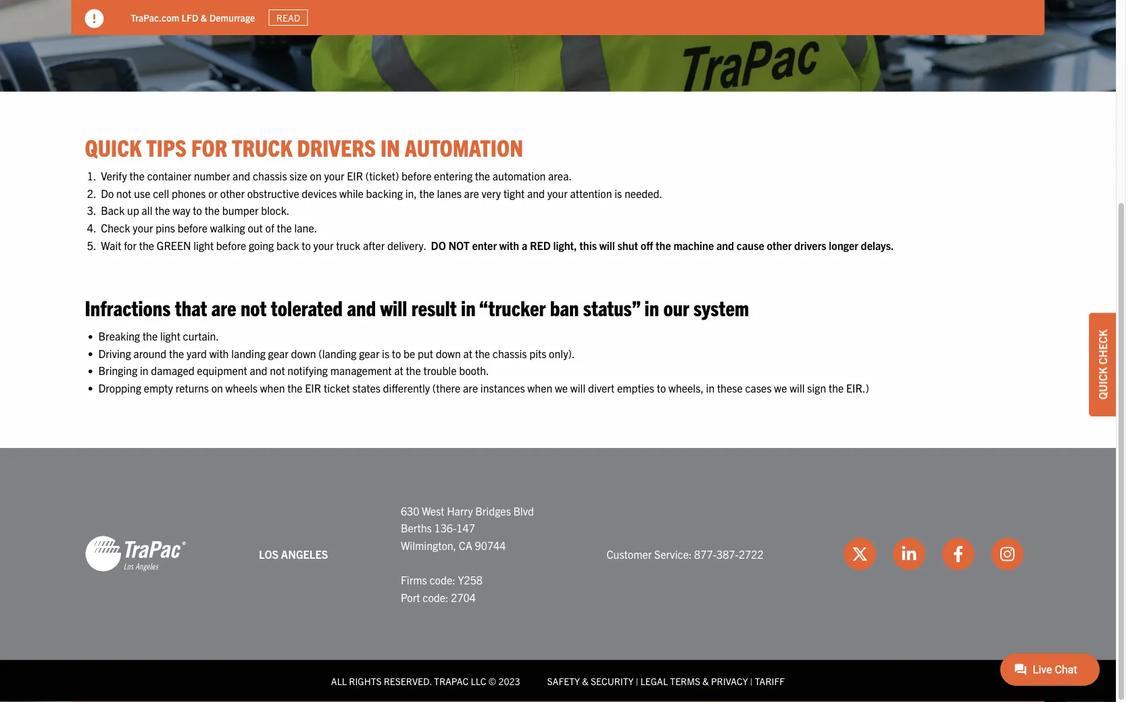 Task type: describe. For each thing, give the bounding box(es) containing it.
put
[[418, 346, 433, 360]]

ban
[[550, 294, 579, 320]]

2023
[[498, 675, 520, 687]]

1 we from the left
[[555, 381, 568, 395]]

way
[[173, 204, 190, 217]]

1 when from the left
[[260, 381, 285, 395]]

pits
[[529, 346, 546, 360]]

los angeles
[[259, 547, 328, 561]]

the right off
[[656, 238, 671, 252]]

2 gear from the left
[[359, 346, 380, 360]]

ca
[[459, 538, 472, 552]]

infractions that are not tolerated and will result in "trucker ban status" in our system
[[85, 294, 749, 320]]

differently
[[383, 381, 430, 395]]

quick for quick check
[[1096, 367, 1109, 400]]

ticket
[[324, 381, 350, 395]]

bumper
[[222, 204, 259, 217]]

the down be
[[406, 364, 421, 377]]

automation
[[493, 169, 546, 182]]

all
[[331, 675, 347, 687]]

firms
[[401, 573, 427, 587]]

0 vertical spatial code:
[[430, 573, 455, 587]]

will left divert
[[570, 381, 586, 395]]

around
[[134, 346, 167, 360]]

be
[[404, 346, 415, 360]]

container
[[147, 169, 191, 182]]

the right sign
[[829, 381, 844, 395]]

tariff
[[755, 675, 785, 687]]

up
[[127, 204, 139, 217]]

1 | from the left
[[636, 675, 638, 687]]

quick check link
[[1089, 313, 1116, 417]]

with inside verify the container number and chassis size on your eir (ticket) before entering the automation area. do not use cell phones or other obstructive devices while backing in, the lanes are very tight and your attention is needed. back up all the way to the bumper block. check your pins before walking out of the lane. wait for the green light before going back to your truck after delivery. do not enter with a red light, this will shut off the machine and cause other drivers longer delays.
[[499, 238, 519, 252]]

legal terms & privacy link
[[641, 675, 748, 687]]

states
[[353, 381, 381, 395]]

tips
[[146, 132, 187, 161]]

0 vertical spatial at
[[463, 346, 473, 360]]

area.
[[548, 169, 572, 182]]

customer
[[607, 547, 652, 561]]

wheels
[[225, 381, 258, 395]]

quick check
[[1096, 330, 1109, 400]]

2704
[[451, 590, 476, 604]]

tariff link
[[755, 675, 785, 687]]

verify
[[101, 169, 127, 182]]

eir.)
[[846, 381, 869, 395]]

harry
[[447, 504, 473, 517]]

use
[[134, 186, 150, 200]]

going
[[249, 238, 274, 252]]

1 horizontal spatial before
[[216, 238, 246, 252]]

truck
[[232, 132, 292, 161]]

0 vertical spatial for
[[191, 132, 227, 161]]

terms
[[670, 675, 700, 687]]

los angeles image
[[85, 535, 186, 573]]

with inside breaking the light curtain. driving around the yard with landing gear down (landing gear is to be put down at the chassis pits only). bringing in damaged equipment and not notifying management at the trouble booth. dropping empty returns on wheels when the eir ticket states differently (there are instances when we will divert empties to wheels, in these cases we will sign the eir.)
[[209, 346, 229, 360]]

security
[[591, 675, 634, 687]]

2 horizontal spatial &
[[703, 675, 709, 687]]

in, the
[[405, 186, 435, 200]]

wait
[[101, 238, 121, 252]]

light inside verify the container number and chassis size on your eir (ticket) before entering the automation area. do not use cell phones or other obstructive devices while backing in, the lanes are very tight and your attention is needed. back up all the way to the bumper block. check your pins before walking out of the lane. wait for the green light before going back to your truck after delivery. do not enter with a red light, this will shut off the machine and cause other drivers longer delays.
[[193, 238, 214, 252]]

trapac
[[434, 675, 469, 687]]

after
[[363, 238, 385, 252]]

the up the "booth."
[[475, 346, 490, 360]]

for inside verify the container number and chassis size on your eir (ticket) before entering the automation area. do not use cell phones or other obstructive devices while backing in, the lanes are very tight and your attention is needed. back up all the way to the bumper block. check your pins before walking out of the lane. wait for the green light before going back to your truck after delivery. do not enter with a red light, this will shut off the machine and cause other drivers longer delays.
[[124, 238, 137, 252]]

2 | from the left
[[750, 675, 753, 687]]

1 vertical spatial at
[[394, 364, 403, 377]]

and up (landing
[[347, 294, 376, 320]]

bridges
[[475, 504, 511, 517]]

number
[[194, 169, 230, 182]]

divert
[[588, 381, 615, 395]]

attention
[[570, 186, 612, 200]]

a
[[522, 238, 527, 252]]

©
[[489, 675, 496, 687]]

are inside verify the container number and chassis size on your eir (ticket) before entering the automation area. do not use cell phones or other obstructive devices while backing in, the lanes are very tight and your attention is needed. back up all the way to the bumper block. check your pins before walking out of the lane. wait for the green light before going back to your truck after delivery. do not enter with a red light, this will shut off the machine and cause other drivers longer delays.
[[464, 186, 479, 200]]

1 horizontal spatial other
[[767, 238, 792, 252]]

result
[[411, 294, 457, 320]]

check inside verify the container number and chassis size on your eir (ticket) before entering the automation area. do not use cell phones or other obstructive devices while backing in, the lanes are very tight and your attention is needed. back up all the way to the bumper block. check your pins before walking out of the lane. wait for the green light before going back to your truck after delivery. do not enter with a red light, this will shut off the machine and cause other drivers longer delays.
[[101, 221, 130, 234]]

cell
[[153, 186, 169, 200]]

reserved.
[[384, 675, 432, 687]]

(ticket)
[[366, 169, 399, 182]]

trapac.com lfd & demurrage
[[131, 11, 255, 23]]

drivers
[[297, 132, 376, 161]]

solid image
[[85, 9, 104, 28]]

equipment
[[197, 364, 247, 377]]

136-
[[434, 521, 457, 535]]

dropping
[[98, 381, 141, 395]]

2722
[[739, 547, 764, 561]]

on inside breaking the light curtain. driving around the yard with landing gear down (landing gear is to be put down at the chassis pits only). bringing in damaged equipment and not notifying management at the trouble booth. dropping empty returns on wheels when the eir ticket states differently (there are instances when we will divert empties to wheels, in these cases we will sign the eir.)
[[211, 381, 223, 395]]

needed.
[[625, 186, 662, 200]]

demurrage
[[209, 11, 255, 23]]

0 horizontal spatial &
[[201, 11, 207, 23]]

the up use
[[130, 169, 145, 182]]

wheels,
[[669, 381, 704, 395]]

curtain.
[[183, 329, 219, 343]]

verify the container number and chassis size on your eir (ticket) before entering the automation area. do not use cell phones or other obstructive devices while backing in, the lanes are very tight and your attention is needed. back up all the way to the bumper block. check your pins before walking out of the lane. wait for the green light before going back to your truck after delivery. do not enter with a red light, this will shut off the machine and cause other drivers longer delays.
[[98, 169, 894, 252]]

387-
[[717, 547, 739, 561]]

llc
[[471, 675, 486, 687]]

entering
[[434, 169, 473, 182]]

yard
[[187, 346, 207, 360]]

chassis inside verify the container number and chassis size on your eir (ticket) before entering the automation area. do not use cell phones or other obstructive devices while backing in, the lanes are very tight and your attention is needed. back up all the way to the bumper block. check your pins before walking out of the lane. wait for the green light before going back to your truck after delivery. do not enter with a red light, this will shut off the machine and cause other drivers longer delays.
[[253, 169, 287, 182]]

all
[[142, 204, 152, 217]]

0 vertical spatial other
[[220, 186, 245, 200]]

will left sign
[[790, 381, 805, 395]]

the up around
[[143, 329, 158, 343]]

the up very
[[475, 169, 490, 182]]

port
[[401, 590, 420, 604]]

read link
[[269, 9, 308, 26]]

(there
[[433, 381, 461, 395]]

customer service: 877-387-2722
[[607, 547, 764, 561]]

block.
[[261, 204, 290, 217]]

only).
[[549, 346, 575, 360]]

your down area. on the top of the page
[[547, 186, 568, 200]]

and right tight
[[527, 186, 545, 200]]

1 vertical spatial not
[[241, 294, 267, 320]]

light,
[[553, 238, 577, 252]]

damaged
[[151, 364, 194, 377]]

breaking the light curtain. driving around the yard with landing gear down (landing gear is to be put down at the chassis pits only). bringing in damaged equipment and not notifying management at the trouble booth. dropping empty returns on wheels when the eir ticket states differently (there are instances when we will divert empties to wheels, in these cases we will sign the eir.)
[[98, 329, 869, 395]]

in up (ticket) at the top left of page
[[381, 132, 400, 161]]

to left be
[[392, 346, 401, 360]]

read
[[276, 11, 300, 24]]

pins
[[156, 221, 175, 234]]

1 horizontal spatial check
[[1096, 330, 1109, 365]]



Task type: locate. For each thing, give the bounding box(es) containing it.
2 horizontal spatial not
[[270, 364, 285, 377]]

and left the cause
[[716, 238, 734, 252]]

other right the cause
[[767, 238, 792, 252]]

1 gear from the left
[[268, 346, 289, 360]]

0 horizontal spatial down
[[291, 346, 316, 360]]

1 horizontal spatial at
[[463, 346, 473, 360]]

0 vertical spatial with
[[499, 238, 519, 252]]

is inside breaking the light curtain. driving around the yard with landing gear down (landing gear is to be put down at the chassis pits only). bringing in damaged equipment and not notifying management at the trouble booth. dropping empty returns on wheels when the eir ticket states differently (there are instances when we will divert empties to wheels, in these cases we will sign the eir.)
[[382, 346, 389, 360]]

(landing
[[319, 346, 357, 360]]

eir inside verify the container number and chassis size on your eir (ticket) before entering the automation area. do not use cell phones or other obstructive devices while backing in, the lanes are very tight and your attention is needed. back up all the way to the bumper block. check your pins before walking out of the lane. wait for the green light before going back to your truck after delivery. do not enter with a red light, this will shut off the machine and cause other drivers longer delays.
[[347, 169, 363, 182]]

will inside verify the container number and chassis size on your eir (ticket) before entering the automation area. do not use cell phones or other obstructive devices while backing in, the lanes are very tight and your attention is needed. back up all the way to the bumper block. check your pins before walking out of the lane. wait for the green light before going back to your truck after delivery. do not enter with a red light, this will shut off the machine and cause other drivers longer delays.
[[599, 238, 615, 252]]

not up landing
[[241, 294, 267, 320]]

your down lane.
[[313, 238, 334, 252]]

the right the all in the top of the page
[[155, 204, 170, 217]]

the down "notifying"
[[287, 381, 303, 395]]

eir inside breaking the light curtain. driving around the yard with landing gear down (landing gear is to be put down at the chassis pits only). bringing in damaged equipment and not notifying management at the trouble booth. dropping empty returns on wheels when the eir ticket states differently (there are instances when we will divert empties to wheels, in these cases we will sign the eir.)
[[305, 381, 321, 395]]

chassis left pits
[[493, 346, 527, 360]]

0 horizontal spatial at
[[394, 364, 403, 377]]

at up differently
[[394, 364, 403, 377]]

1 vertical spatial on
[[211, 381, 223, 395]]

quick tips for truck drivers in automation
[[85, 132, 523, 161]]

0 vertical spatial is
[[615, 186, 622, 200]]

0 vertical spatial light
[[193, 238, 214, 252]]

0 horizontal spatial check
[[101, 221, 130, 234]]

to left wheels,
[[657, 381, 666, 395]]

chassis
[[253, 169, 287, 182], [493, 346, 527, 360]]

on down the equipment
[[211, 381, 223, 395]]

0 horizontal spatial on
[[211, 381, 223, 395]]

630
[[401, 504, 419, 517]]

lanes
[[437, 186, 462, 200]]

0 horizontal spatial we
[[555, 381, 568, 395]]

0 vertical spatial on
[[310, 169, 322, 182]]

90744
[[475, 538, 506, 552]]

eir down "notifying"
[[305, 381, 321, 395]]

1 horizontal spatial chassis
[[493, 346, 527, 360]]

0 horizontal spatial before
[[178, 221, 208, 234]]

0 horizontal spatial is
[[382, 346, 389, 360]]

& right terms
[[703, 675, 709, 687]]

with left a
[[499, 238, 519, 252]]

in down around
[[140, 364, 148, 377]]

1 horizontal spatial &
[[582, 675, 589, 687]]

is left be
[[382, 346, 389, 360]]

will right this
[[599, 238, 615, 252]]

obstructive
[[247, 186, 299, 200]]

will left result
[[380, 294, 407, 320]]

our
[[663, 294, 689, 320]]

lane.
[[294, 221, 317, 234]]

2 vertical spatial are
[[463, 381, 478, 395]]

safety & security | legal terms & privacy | tariff
[[547, 675, 785, 687]]

before down walking
[[216, 238, 246, 252]]

2 horizontal spatial before
[[402, 169, 432, 182]]

1 vertical spatial is
[[382, 346, 389, 360]]

1 horizontal spatial eir
[[347, 169, 363, 182]]

service:
[[654, 547, 692, 561]]

| left tariff
[[750, 675, 753, 687]]

this
[[579, 238, 597, 252]]

not right do
[[116, 186, 131, 200]]

0 horizontal spatial gear
[[268, 346, 289, 360]]

1 vertical spatial before
[[178, 221, 208, 234]]

footer containing 630 west harry bridges blvd
[[0, 448, 1116, 702]]

light up around
[[160, 329, 180, 343]]

not inside breaking the light curtain. driving around the yard with landing gear down (landing gear is to be put down at the chassis pits only). bringing in damaged equipment and not notifying management at the trouble booth. dropping empty returns on wheels when the eir ticket states differently (there are instances when we will divert empties to wheels, in these cases we will sign the eir.)
[[270, 364, 285, 377]]

quick for quick tips for truck drivers in automation
[[85, 132, 142, 161]]

very
[[482, 186, 501, 200]]

the
[[130, 169, 145, 182], [475, 169, 490, 182], [155, 204, 170, 217], [205, 204, 220, 217], [277, 221, 292, 234], [139, 238, 154, 252], [656, 238, 671, 252], [143, 329, 158, 343], [169, 346, 184, 360], [475, 346, 490, 360], [406, 364, 421, 377], [287, 381, 303, 395], [829, 381, 844, 395]]

before
[[402, 169, 432, 182], [178, 221, 208, 234], [216, 238, 246, 252]]

are left very
[[464, 186, 479, 200]]

on inside verify the container number and chassis size on your eir (ticket) before entering the automation area. do not use cell phones or other obstructive devices while backing in, the lanes are very tight and your attention is needed. back up all the way to the bumper block. check your pins before walking out of the lane. wait for the green light before going back to your truck after delivery. do not enter with a red light, this will shut off the machine and cause other drivers longer delays.
[[310, 169, 322, 182]]

angeles
[[281, 547, 328, 561]]

0 horizontal spatial eir
[[305, 381, 321, 395]]

los
[[259, 547, 279, 561]]

1 vertical spatial chassis
[[493, 346, 527, 360]]

do
[[101, 186, 114, 200]]

we down only).
[[555, 381, 568, 395]]

2 vertical spatial not
[[270, 364, 285, 377]]

are down the "booth."
[[463, 381, 478, 395]]

the up the damaged
[[169, 346, 184, 360]]

when
[[260, 381, 285, 395], [527, 381, 552, 395]]

returns
[[175, 381, 209, 395]]

not left "notifying"
[[270, 364, 285, 377]]

rights
[[349, 675, 382, 687]]

1 vertical spatial check
[[1096, 330, 1109, 365]]

light down walking
[[193, 238, 214, 252]]

cases
[[745, 381, 772, 395]]

1 vertical spatial other
[[767, 238, 792, 252]]

when right wheels in the bottom left of the page
[[260, 381, 285, 395]]

booth.
[[459, 364, 489, 377]]

trouble
[[423, 364, 457, 377]]

safety & security link
[[547, 675, 634, 687]]

gear right landing
[[268, 346, 289, 360]]

out
[[248, 221, 263, 234]]

lfd
[[182, 11, 198, 23]]

is left needed.
[[615, 186, 622, 200]]

delays.
[[861, 238, 894, 252]]

are right that
[[211, 294, 236, 320]]

west
[[422, 504, 444, 517]]

we right cases
[[774, 381, 787, 395]]

gear
[[268, 346, 289, 360], [359, 346, 380, 360]]

and inside breaking the light curtain. driving around the yard with landing gear down (landing gear is to be put down at the chassis pits only). bringing in damaged equipment and not notifying management at the trouble booth. dropping empty returns on wheels when the eir ticket states differently (there are instances when we will divert empties to wheels, in these cases we will sign the eir.)
[[250, 364, 267, 377]]

we
[[555, 381, 568, 395], [774, 381, 787, 395]]

your down the all in the top of the page
[[133, 221, 153, 234]]

0 vertical spatial are
[[464, 186, 479, 200]]

devices
[[302, 186, 337, 200]]

trapac.com
[[131, 11, 179, 23]]

0 vertical spatial chassis
[[253, 169, 287, 182]]

quick
[[85, 132, 142, 161], [1096, 367, 1109, 400]]

0 vertical spatial before
[[402, 169, 432, 182]]

1 horizontal spatial not
[[241, 294, 267, 320]]

in left 'these'
[[706, 381, 715, 395]]

for up number
[[191, 132, 227, 161]]

to right the way at left
[[193, 204, 202, 217]]

the right of
[[277, 221, 292, 234]]

0 vertical spatial quick
[[85, 132, 142, 161]]

&
[[201, 11, 207, 23], [582, 675, 589, 687], [703, 675, 709, 687]]

tight
[[504, 186, 525, 200]]

at up the "booth."
[[463, 346, 473, 360]]

privacy
[[711, 675, 748, 687]]

infractions
[[85, 294, 171, 320]]

all rights reserved. trapac llc © 2023
[[331, 675, 520, 687]]

system
[[694, 294, 749, 320]]

safety
[[547, 675, 580, 687]]

0 horizontal spatial for
[[124, 238, 137, 252]]

in left our
[[645, 294, 659, 320]]

to down lane.
[[302, 238, 311, 252]]

management
[[330, 364, 392, 377]]

light
[[193, 238, 214, 252], [160, 329, 180, 343]]

1 horizontal spatial light
[[193, 238, 214, 252]]

0 horizontal spatial with
[[209, 346, 229, 360]]

code: up "2704"
[[430, 573, 455, 587]]

status"
[[583, 294, 640, 320]]

phones
[[172, 186, 206, 200]]

1 vertical spatial light
[[160, 329, 180, 343]]

"trucker
[[479, 294, 546, 320]]

while
[[339, 186, 364, 200]]

are inside breaking the light curtain. driving around the yard with landing gear down (landing gear is to be put down at the chassis pits only). bringing in damaged equipment and not notifying management at the trouble booth. dropping empty returns on wheels when the eir ticket states differently (there are instances when we will divert empties to wheels, in these cases we will sign the eir.)
[[463, 381, 478, 395]]

0 vertical spatial not
[[116, 186, 131, 200]]

other up bumper at the top of page
[[220, 186, 245, 200]]

on right size
[[310, 169, 322, 182]]

not inside verify the container number and chassis size on your eir (ticket) before entering the automation area. do not use cell phones or other obstructive devices while backing in, the lanes are very tight and your attention is needed. back up all the way to the bumper block. check your pins before walking out of the lane. wait for the green light before going back to your truck after delivery. do not enter with a red light, this will shut off the machine and cause other drivers longer delays.
[[116, 186, 131, 200]]

of
[[265, 221, 274, 234]]

truck
[[336, 238, 360, 252]]

1 vertical spatial with
[[209, 346, 229, 360]]

1 vertical spatial code:
[[423, 590, 449, 604]]

chassis inside breaking the light curtain. driving around the yard with landing gear down (landing gear is to be put down at the chassis pits only). bringing in damaged equipment and not notifying management at the trouble booth. dropping empty returns on wheels when the eir ticket states differently (there are instances when we will divert empties to wheels, in these cases we will sign the eir.)
[[493, 346, 527, 360]]

1 vertical spatial are
[[211, 294, 236, 320]]

back
[[101, 204, 125, 217]]

gear up management on the left bottom of the page
[[359, 346, 380, 360]]

1 down from the left
[[291, 346, 316, 360]]

|
[[636, 675, 638, 687], [750, 675, 753, 687]]

0 horizontal spatial quick
[[85, 132, 142, 161]]

0 horizontal spatial |
[[636, 675, 638, 687]]

and down landing
[[250, 364, 267, 377]]

code: right port
[[423, 590, 449, 604]]

to
[[193, 204, 202, 217], [302, 238, 311, 252], [392, 346, 401, 360], [657, 381, 666, 395]]

quick tips for truck drivers in automation main content
[[71, 132, 1045, 407]]

2 vertical spatial before
[[216, 238, 246, 252]]

your
[[324, 169, 344, 182], [547, 186, 568, 200], [133, 221, 153, 234], [313, 238, 334, 252]]

empty
[[144, 381, 173, 395]]

1 horizontal spatial for
[[191, 132, 227, 161]]

firms code:  y258 port code:  2704
[[401, 573, 483, 604]]

& right lfd
[[201, 11, 207, 23]]

1 horizontal spatial quick
[[1096, 367, 1109, 400]]

down up trouble
[[436, 346, 461, 360]]

0 vertical spatial eir
[[347, 169, 363, 182]]

or
[[208, 186, 218, 200]]

1 horizontal spatial on
[[310, 169, 322, 182]]

light inside breaking the light curtain. driving around the yard with landing gear down (landing gear is to be put down at the chassis pits only). bringing in damaged equipment and not notifying management at the trouble booth. dropping empty returns on wheels when the eir ticket states differently (there are instances when we will divert empties to wheels, in these cases we will sign the eir.)
[[160, 329, 180, 343]]

with up the equipment
[[209, 346, 229, 360]]

footer
[[0, 448, 1116, 702]]

on
[[310, 169, 322, 182], [211, 381, 223, 395]]

1 vertical spatial quick
[[1096, 367, 1109, 400]]

chassis up obstructive
[[253, 169, 287, 182]]

1 horizontal spatial is
[[615, 186, 622, 200]]

0 horizontal spatial not
[[116, 186, 131, 200]]

notifying
[[288, 364, 328, 377]]

and right number
[[233, 169, 250, 182]]

not
[[116, 186, 131, 200], [241, 294, 267, 320], [270, 364, 285, 377]]

1 vertical spatial for
[[124, 238, 137, 252]]

1 horizontal spatial when
[[527, 381, 552, 395]]

down up "notifying"
[[291, 346, 316, 360]]

1 horizontal spatial down
[[436, 346, 461, 360]]

0 horizontal spatial light
[[160, 329, 180, 343]]

for right wait
[[124, 238, 137, 252]]

2 we from the left
[[774, 381, 787, 395]]

your up devices
[[324, 169, 344, 182]]

1 horizontal spatial |
[[750, 675, 753, 687]]

cause
[[737, 238, 764, 252]]

1 horizontal spatial with
[[499, 238, 519, 252]]

in right result
[[461, 294, 476, 320]]

1 vertical spatial eir
[[305, 381, 321, 395]]

0 horizontal spatial when
[[260, 381, 285, 395]]

2 when from the left
[[527, 381, 552, 395]]

0 horizontal spatial chassis
[[253, 169, 287, 182]]

1 horizontal spatial we
[[774, 381, 787, 395]]

& right safety
[[582, 675, 589, 687]]

down
[[291, 346, 316, 360], [436, 346, 461, 360]]

is inside verify the container number and chassis size on your eir (ticket) before entering the automation area. do not use cell phones or other obstructive devices while backing in, the lanes are very tight and your attention is needed. back up all the way to the bumper block. check your pins before walking out of the lane. wait for the green light before going back to your truck after delivery. do not enter with a red light, this will shut off the machine and cause other drivers longer delays.
[[615, 186, 622, 200]]

before up in, the
[[402, 169, 432, 182]]

eir up while
[[347, 169, 363, 182]]

machine
[[674, 238, 714, 252]]

backing
[[366, 186, 403, 200]]

empties
[[617, 381, 654, 395]]

0 horizontal spatial other
[[220, 186, 245, 200]]

the left green on the top
[[139, 238, 154, 252]]

before down the way at left
[[178, 221, 208, 234]]

2 down from the left
[[436, 346, 461, 360]]

quick inside main content
[[85, 132, 142, 161]]

0 vertical spatial check
[[101, 221, 130, 234]]

when down pits
[[527, 381, 552, 395]]

size
[[290, 169, 307, 182]]

these
[[717, 381, 743, 395]]

the down or
[[205, 204, 220, 217]]

eir
[[347, 169, 363, 182], [305, 381, 321, 395]]

1 horizontal spatial gear
[[359, 346, 380, 360]]

| left legal
[[636, 675, 638, 687]]

with
[[499, 238, 519, 252], [209, 346, 229, 360]]

wilmington,
[[401, 538, 456, 552]]

green
[[157, 238, 191, 252]]



Task type: vqa. For each thing, say whether or not it's contained in the screenshot.
B30
no



